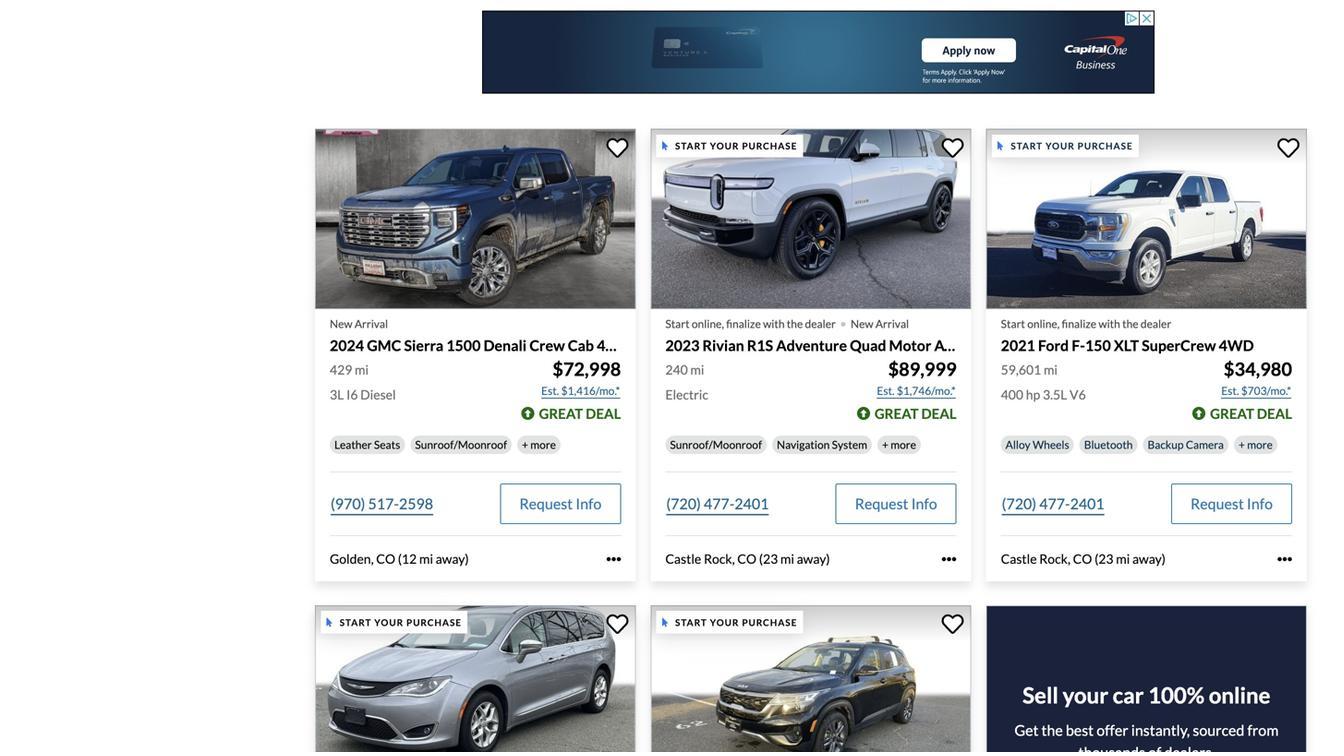 Task type: describe. For each thing, give the bounding box(es) containing it.
info for 2021
[[1247, 495, 1273, 513]]

est. $1,416/mo.* button
[[540, 382, 621, 401]]

cherry black 2022 kia seltos s fwd suv / crossover front-wheel drive automatic image
[[651, 606, 971, 753]]

castle for ·
[[665, 552, 701, 567]]

3 + more from the left
[[1239, 438, 1273, 452]]

ellipsis h image for 2021
[[1277, 552, 1292, 567]]

+ for denali
[[522, 438, 528, 452]]

of
[[1148, 744, 1161, 753]]

est. $703/mo.* button
[[1220, 382, 1292, 401]]

(970)
[[331, 495, 365, 513]]

429 mi 3l i6 diesel
[[330, 362, 396, 403]]

online, for ·
[[692, 317, 724, 331]]

white 2023 rivian r1s adventure quad motor awd suv / crossover all-wheel drive 1-speed automatic image
[[651, 129, 971, 309]]

finalize for 2021
[[1062, 317, 1096, 331]]

2 start your purchase link from the left
[[651, 606, 975, 753]]

v6
[[1070, 387, 1086, 403]]

purchase for mouse pointer icon associated with 2021
[[1078, 141, 1133, 152]]

request info for ·
[[855, 495, 937, 513]]

1500
[[446, 337, 481, 355]]

start online, finalize with the dealer 2021 ford f-150 xlt supercrew 4wd
[[1001, 317, 1254, 355]]

advertisement region
[[482, 11, 1155, 94]]

gmc
[[367, 337, 401, 355]]

online
[[1209, 683, 1270, 709]]

great for ·
[[875, 406, 919, 422]]

517-
[[368, 495, 399, 513]]

mi inside 59,601 mi 400 hp 3.5l v6
[[1044, 362, 1058, 378]]

request info for denali
[[519, 495, 602, 513]]

1 sunroof/moonroof from the left
[[415, 438, 507, 452]]

start inside start online, finalize with the dealer · new arrival 2023 rivian r1s adventure quad motor awd
[[665, 317, 690, 331]]

·
[[839, 306, 847, 339]]

mouse pointer image for ·
[[662, 141, 668, 151]]

$89,999 est. $1,746/mo.*
[[877, 359, 957, 398]]

(720) for ·
[[666, 495, 701, 513]]

+ for ·
[[882, 438, 888, 452]]

info for denali
[[576, 495, 602, 513]]

1 away) from the left
[[436, 552, 469, 567]]

sell your car 100% online
[[1023, 683, 1270, 709]]

quad
[[850, 337, 886, 355]]

backup
[[1148, 438, 1184, 452]]

castle rock, co (23 mi away) for 2021
[[1001, 552, 1166, 567]]

240
[[665, 362, 688, 378]]

(720) 477-2401 button for ·
[[665, 484, 770, 525]]

offer
[[1097, 722, 1128, 740]]

awd
[[934, 337, 970, 355]]

2401 for 2021
[[1070, 495, 1104, 513]]

(720) 477-2401 for 2021
[[1002, 495, 1104, 513]]

new arrival 2024 gmc sierra 1500 denali crew cab 4wd
[[330, 317, 632, 355]]

dealer for 2021
[[1141, 317, 1171, 331]]

purchase for mouse pointer image related to cherry black 2022 kia seltos s fwd suv / crossover front-wheel drive automatic image
[[742, 617, 797, 628]]

wheels
[[1033, 438, 1069, 452]]

more for denali
[[530, 438, 556, 452]]

f-
[[1072, 337, 1085, 355]]

ford
[[1038, 337, 1069, 355]]

co for 2021
[[1073, 552, 1092, 567]]

denali
[[483, 337, 527, 355]]

alloy wheels
[[1006, 438, 1069, 452]]

4wd inside new arrival 2024 gmc sierra 1500 denali crew cab 4wd
[[597, 337, 632, 355]]

bluetooth
[[1084, 438, 1133, 452]]

your for billet silver metallic clearcoat 2020 chrysler pacifica limited fwd minivan front-wheel drive 9-speed automatic image
[[374, 617, 404, 628]]

(720) 477-2401 button for 2021
[[1001, 484, 1105, 525]]

request info button for 2021
[[1171, 484, 1292, 525]]

mouse pointer image for cherry black 2022 kia seltos s fwd suv / crossover front-wheel drive automatic image
[[662, 618, 668, 627]]

start for white 2023 rivian r1s adventure quad motor awd suv / crossover all-wheel drive 1-speed automatic image
[[675, 141, 707, 152]]

start for cherry black 2022 kia seltos s fwd suv / crossover front-wheel drive automatic image
[[675, 617, 707, 628]]

400
[[1001, 387, 1023, 403]]

$72,998
[[553, 359, 621, 381]]

the for 2021
[[1122, 317, 1138, 331]]

get the best offer instantly, sourced from thousands of dealers.
[[1014, 722, 1279, 753]]

info for ·
[[911, 495, 937, 513]]

start inside start online, finalize with the dealer 2021 ford f-150 xlt supercrew 4wd
[[1001, 317, 1025, 331]]

+ more for denali
[[522, 438, 556, 452]]

hp
[[1026, 387, 1040, 403]]

3.5l
[[1043, 387, 1067, 403]]

arrival inside start online, finalize with the dealer · new arrival 2023 rivian r1s adventure quad motor awd
[[876, 317, 909, 331]]

deal for denali
[[586, 406, 621, 422]]

3 + from the left
[[1239, 438, 1245, 452]]

(12
[[398, 552, 417, 567]]

3 more from the left
[[1247, 438, 1273, 452]]

$89,999
[[888, 359, 957, 381]]

request info for 2021
[[1191, 495, 1273, 513]]

(970) 517-2598 button
[[330, 484, 434, 525]]

(720) 477-2401 for ·
[[666, 495, 769, 513]]

great deal for ·
[[875, 406, 957, 422]]

(23 for 2021
[[1095, 552, 1113, 567]]

start your purchase for oxford white 2021 ford f-150 xlt supercrew 4wd pickup truck four-wheel drive automatic 'image'
[[1011, 141, 1133, 152]]

golden, co (12 mi away)
[[330, 552, 469, 567]]

59,601
[[1001, 362, 1041, 378]]

purchase for mouse pointer image corresponding to billet silver metallic clearcoat 2020 chrysler pacifica limited fwd minivan front-wheel drive 9-speed automatic image
[[406, 617, 462, 628]]

request for ·
[[855, 495, 908, 513]]

rivian
[[702, 337, 744, 355]]

sierra
[[404, 337, 443, 355]]

deal for ·
[[921, 406, 957, 422]]

away) for 2021
[[1132, 552, 1166, 567]]

mi inside 240 mi electric
[[690, 362, 704, 378]]

seats
[[374, 438, 400, 452]]

xlt
[[1114, 337, 1139, 355]]

co for ·
[[737, 552, 757, 567]]

great for 2021
[[1210, 406, 1254, 422]]

100%
[[1148, 683, 1205, 709]]

crew
[[529, 337, 565, 355]]

429
[[330, 362, 352, 378]]

your for cherry black 2022 kia seltos s fwd suv / crossover front-wheel drive automatic image
[[710, 617, 739, 628]]

$72,998 est. $1,416/mo.*
[[541, 359, 621, 398]]

start your purchase for billet silver metallic clearcoat 2020 chrysler pacifica limited fwd minivan front-wheel drive 9-speed automatic image
[[340, 617, 462, 628]]

more for ·
[[891, 438, 916, 452]]

1 co from the left
[[376, 552, 395, 567]]

est. $1,746/mo.* button
[[876, 382, 957, 401]]

$34,980
[[1224, 359, 1292, 381]]

dealer for ·
[[805, 317, 836, 331]]

best
[[1066, 722, 1094, 740]]

instantly,
[[1131, 722, 1190, 740]]

great for denali
[[539, 406, 583, 422]]



Task type: locate. For each thing, give the bounding box(es) containing it.
3 great deal from the left
[[1210, 406, 1292, 422]]

1 2401 from the left
[[735, 495, 769, 513]]

1 deal from the left
[[586, 406, 621, 422]]

2 mouse pointer image from the left
[[662, 618, 668, 627]]

mouse pointer image
[[326, 618, 332, 627], [662, 618, 668, 627]]

0 horizontal spatial great deal
[[539, 406, 621, 422]]

oxford white 2021 ford f-150 xlt supercrew 4wd pickup truck four-wheel drive automatic image
[[986, 129, 1307, 309]]

golden,
[[330, 552, 374, 567]]

the up xlt
[[1122, 317, 1138, 331]]

arrival up motor
[[876, 317, 909, 331]]

2024
[[330, 337, 364, 355]]

deal
[[586, 406, 621, 422], [921, 406, 957, 422], [1257, 406, 1292, 422]]

finalize up f-
[[1062, 317, 1096, 331]]

0 horizontal spatial (720)
[[666, 495, 701, 513]]

r1s
[[747, 337, 773, 355]]

sunroof/moonroof down electric at bottom right
[[670, 438, 762, 452]]

start your purchase for white 2023 rivian r1s adventure quad motor awd suv / crossover all-wheel drive 1-speed automatic image
[[675, 141, 797, 152]]

finalize inside start online, finalize with the dealer · new arrival 2023 rivian r1s adventure quad motor awd
[[726, 317, 761, 331]]

1 horizontal spatial ellipsis h image
[[1277, 552, 1292, 567]]

1 (23 from the left
[[759, 552, 778, 567]]

0 horizontal spatial 4wd
[[597, 337, 632, 355]]

mouse pointer image for 2021
[[998, 141, 1003, 151]]

3 est. from the left
[[1221, 384, 1239, 398]]

1 horizontal spatial the
[[1041, 722, 1063, 740]]

2 2401 from the left
[[1070, 495, 1104, 513]]

sell
[[1023, 683, 1058, 709]]

the for ·
[[787, 317, 803, 331]]

1 ellipsis h image from the left
[[942, 552, 957, 567]]

1 start your purchase link from the left
[[315, 606, 639, 753]]

leather
[[334, 438, 372, 452]]

3 request info from the left
[[1191, 495, 1273, 513]]

1 horizontal spatial online,
[[1027, 317, 1060, 331]]

more
[[530, 438, 556, 452], [891, 438, 916, 452], [1247, 438, 1273, 452]]

2 online, from the left
[[1027, 317, 1060, 331]]

2 co from the left
[[737, 552, 757, 567]]

mouse pointer image
[[662, 141, 668, 151], [998, 141, 1003, 151]]

$703/mo.*
[[1241, 384, 1291, 398]]

finalize up r1s
[[726, 317, 761, 331]]

+ more right camera
[[1239, 438, 1273, 452]]

1 horizontal spatial great
[[875, 406, 919, 422]]

online, inside start online, finalize with the dealer · new arrival 2023 rivian r1s adventure quad motor awd
[[692, 317, 724, 331]]

ellipsis h image
[[942, 552, 957, 567], [1277, 552, 1292, 567]]

request info button for denali
[[500, 484, 621, 525]]

navigation
[[777, 438, 830, 452]]

2 horizontal spatial request
[[1191, 495, 1244, 513]]

2 (720) 477-2401 button from the left
[[1001, 484, 1105, 525]]

1 horizontal spatial rock,
[[1039, 552, 1070, 567]]

great deal for denali
[[539, 406, 621, 422]]

2 horizontal spatial the
[[1122, 317, 1138, 331]]

request info button down camera
[[1171, 484, 1292, 525]]

2 info from the left
[[911, 495, 937, 513]]

new inside new arrival 2024 gmc sierra 1500 denali crew cab 4wd
[[330, 317, 352, 331]]

new right ·
[[851, 317, 873, 331]]

est. left $1,416/mo.*
[[541, 384, 559, 398]]

backup camera
[[1148, 438, 1224, 452]]

2 + more from the left
[[882, 438, 916, 452]]

purchase for · mouse pointer icon
[[742, 141, 797, 152]]

2 arrival from the left
[[876, 317, 909, 331]]

castle rock, co (23 mi away) for ·
[[665, 552, 830, 567]]

your for white 2023 rivian r1s adventure quad motor awd suv / crossover all-wheel drive 1-speed automatic image
[[710, 141, 739, 152]]

3 great from the left
[[1210, 406, 1254, 422]]

leather seats
[[334, 438, 400, 452]]

arrival inside new arrival 2024 gmc sierra 1500 denali crew cab 4wd
[[355, 317, 388, 331]]

sourced
[[1193, 722, 1244, 740]]

0 horizontal spatial (23
[[759, 552, 778, 567]]

great down est. $703/mo.* button
[[1210, 406, 1254, 422]]

start your purchase
[[675, 141, 797, 152], [1011, 141, 1133, 152], [340, 617, 462, 628], [675, 617, 797, 628]]

1 horizontal spatial new
[[851, 317, 873, 331]]

0 horizontal spatial the
[[787, 317, 803, 331]]

finalize
[[726, 317, 761, 331], [1062, 317, 1096, 331]]

ellipsis h image
[[606, 552, 621, 567]]

est. for denali
[[541, 384, 559, 398]]

adventure
[[776, 337, 847, 355]]

0 horizontal spatial mouse pointer image
[[662, 141, 668, 151]]

1 great from the left
[[539, 406, 583, 422]]

2 horizontal spatial request info button
[[1171, 484, 1292, 525]]

cab
[[568, 337, 594, 355]]

rock, for ·
[[704, 552, 735, 567]]

3 info from the left
[[1247, 495, 1273, 513]]

2 horizontal spatial +
[[1239, 438, 1245, 452]]

deal down $703/mo.*
[[1257, 406, 1292, 422]]

2 horizontal spatial great
[[1210, 406, 1254, 422]]

online,
[[692, 317, 724, 331], [1027, 317, 1060, 331]]

electric
[[665, 387, 708, 403]]

with inside start online, finalize with the dealer · new arrival 2023 rivian r1s adventure quad motor awd
[[763, 317, 785, 331]]

$1,416/mo.*
[[561, 384, 620, 398]]

dealers.
[[1164, 744, 1215, 753]]

request info
[[519, 495, 602, 513], [855, 495, 937, 513], [1191, 495, 1273, 513]]

1 horizontal spatial dealer
[[1141, 317, 1171, 331]]

1 est. from the left
[[541, 384, 559, 398]]

1 arrival from the left
[[355, 317, 388, 331]]

est. down the $34,980
[[1221, 384, 1239, 398]]

2 horizontal spatial co
[[1073, 552, 1092, 567]]

1 online, from the left
[[692, 317, 724, 331]]

0 horizontal spatial ellipsis h image
[[942, 552, 957, 567]]

0 horizontal spatial co
[[376, 552, 395, 567]]

1 horizontal spatial 4wd
[[1219, 337, 1254, 355]]

est. inside $34,980 est. $703/mo.*
[[1221, 384, 1239, 398]]

0 horizontal spatial new
[[330, 317, 352, 331]]

1 horizontal spatial 2401
[[1070, 495, 1104, 513]]

0 horizontal spatial online,
[[692, 317, 724, 331]]

1 (720) 477-2401 from the left
[[666, 495, 769, 513]]

1 horizontal spatial (720) 477-2401 button
[[1001, 484, 1105, 525]]

0 horizontal spatial 477-
[[704, 495, 735, 513]]

2 request from the left
[[855, 495, 908, 513]]

0 horizontal spatial (720) 477-2401
[[666, 495, 769, 513]]

1 castle from the left
[[665, 552, 701, 567]]

1 (720) from the left
[[666, 495, 701, 513]]

2 request info button from the left
[[836, 484, 957, 525]]

2 request info from the left
[[855, 495, 937, 513]]

+ more right system
[[882, 438, 916, 452]]

2 4wd from the left
[[1219, 337, 1254, 355]]

more down est. $703/mo.* button
[[1247, 438, 1273, 452]]

$1,746/mo.*
[[897, 384, 956, 398]]

great
[[539, 406, 583, 422], [875, 406, 919, 422], [1210, 406, 1254, 422]]

rock,
[[704, 552, 735, 567], [1039, 552, 1070, 567]]

request info button
[[500, 484, 621, 525], [836, 484, 957, 525], [1171, 484, 1292, 525]]

great deal down est. $703/mo.* button
[[1210, 406, 1292, 422]]

0 horizontal spatial castle rock, co (23 mi away)
[[665, 552, 830, 567]]

477-
[[704, 495, 735, 513], [1039, 495, 1070, 513]]

3 co from the left
[[1073, 552, 1092, 567]]

start your purchase link
[[315, 606, 639, 753], [651, 606, 975, 753]]

4wd up the $34,980
[[1219, 337, 1254, 355]]

request for denali
[[519, 495, 573, 513]]

2 horizontal spatial away)
[[1132, 552, 1166, 567]]

diesel
[[360, 387, 396, 403]]

2401 for ·
[[735, 495, 769, 513]]

online, up rivian
[[692, 317, 724, 331]]

ellipsis h image for ·
[[942, 552, 957, 567]]

0 horizontal spatial away)
[[436, 552, 469, 567]]

1 request info button from the left
[[500, 484, 621, 525]]

0 horizontal spatial deal
[[586, 406, 621, 422]]

co
[[376, 552, 395, 567], [737, 552, 757, 567], [1073, 552, 1092, 567]]

the up adventure
[[787, 317, 803, 331]]

online, for 2021
[[1027, 317, 1060, 331]]

2401
[[735, 495, 769, 513], [1070, 495, 1104, 513]]

4wd right the cab
[[597, 337, 632, 355]]

2 away) from the left
[[797, 552, 830, 567]]

0 horizontal spatial dealer
[[805, 317, 836, 331]]

dealer inside start online, finalize with the dealer 2021 ford f-150 xlt supercrew 4wd
[[1141, 317, 1171, 331]]

2 horizontal spatial + more
[[1239, 438, 1273, 452]]

2 horizontal spatial request info
[[1191, 495, 1273, 513]]

1 horizontal spatial est.
[[877, 384, 895, 398]]

477- for ·
[[704, 495, 735, 513]]

est. for ·
[[877, 384, 895, 398]]

3 request info button from the left
[[1171, 484, 1292, 525]]

info
[[576, 495, 602, 513], [911, 495, 937, 513], [1247, 495, 1273, 513]]

0 horizontal spatial arrival
[[355, 317, 388, 331]]

the
[[787, 317, 803, 331], [1122, 317, 1138, 331], [1041, 722, 1063, 740]]

(23
[[759, 552, 778, 567], [1095, 552, 1113, 567]]

0 horizontal spatial mouse pointer image
[[326, 618, 332, 627]]

$34,980 est. $703/mo.*
[[1221, 359, 1292, 398]]

477- for 2021
[[1039, 495, 1070, 513]]

4wd inside start online, finalize with the dealer 2021 ford f-150 xlt supercrew 4wd
[[1219, 337, 1254, 355]]

4wd
[[597, 337, 632, 355], [1219, 337, 1254, 355]]

0 horizontal spatial great
[[539, 406, 583, 422]]

arrival up gmc
[[355, 317, 388, 331]]

(720) 477-2401 button
[[665, 484, 770, 525], [1001, 484, 1105, 525]]

1 horizontal spatial mouse pointer image
[[662, 618, 668, 627]]

the right get
[[1041, 722, 1063, 740]]

3 away) from the left
[[1132, 552, 1166, 567]]

the inside start online, finalize with the dealer · new arrival 2023 rivian r1s adventure quad motor awd
[[787, 317, 803, 331]]

1 horizontal spatial sunroof/moonroof
[[670, 438, 762, 452]]

3l
[[330, 387, 344, 403]]

0 horizontal spatial 2401
[[735, 495, 769, 513]]

the inside get the best offer instantly, sourced from thousands of dealers.
[[1041, 722, 1063, 740]]

1 more from the left
[[530, 438, 556, 452]]

great deal down est. $1,416/mo.* button
[[539, 406, 621, 422]]

start online, finalize with the dealer · new arrival 2023 rivian r1s adventure quad motor awd
[[665, 306, 970, 355]]

online, up ford
[[1027, 317, 1060, 331]]

1 + more from the left
[[522, 438, 556, 452]]

2 more from the left
[[891, 438, 916, 452]]

1 horizontal spatial 477-
[[1039, 495, 1070, 513]]

navigation system
[[777, 438, 867, 452]]

great deal for 2021
[[1210, 406, 1292, 422]]

from
[[1247, 722, 1279, 740]]

+ more down est. $1,416/mo.* button
[[522, 438, 556, 452]]

more down est. $1,416/mo.* button
[[530, 438, 556, 452]]

2 great from the left
[[875, 406, 919, 422]]

deal down $1,416/mo.*
[[586, 406, 621, 422]]

1 mouse pointer image from the left
[[326, 618, 332, 627]]

2 mouse pointer image from the left
[[998, 141, 1003, 151]]

1 rock, from the left
[[704, 552, 735, 567]]

finalize inside start online, finalize with the dealer 2021 ford f-150 xlt supercrew 4wd
[[1062, 317, 1096, 331]]

1 mouse pointer image from the left
[[662, 141, 668, 151]]

downpour metallic 2024 gmc sierra 1500 denali crew cab 4wd pickup truck four-wheel drive automatic image
[[315, 129, 636, 309]]

1 castle rock, co (23 mi away) from the left
[[665, 552, 830, 567]]

1 horizontal spatial deal
[[921, 406, 957, 422]]

2 dealer from the left
[[1141, 317, 1171, 331]]

request info button up ellipsis h icon
[[500, 484, 621, 525]]

castle for 2021
[[1001, 552, 1037, 567]]

1 horizontal spatial mouse pointer image
[[998, 141, 1003, 151]]

2 horizontal spatial deal
[[1257, 406, 1292, 422]]

mi inside 429 mi 3l i6 diesel
[[355, 362, 369, 378]]

new inside start online, finalize with the dealer · new arrival 2023 rivian r1s adventure quad motor awd
[[851, 317, 873, 331]]

(720) 477-2401
[[666, 495, 769, 513], [1002, 495, 1104, 513]]

dealer
[[805, 317, 836, 331], [1141, 317, 1171, 331]]

car
[[1113, 683, 1144, 709]]

est.
[[541, 384, 559, 398], [877, 384, 895, 398], [1221, 384, 1239, 398]]

1 horizontal spatial (720)
[[1002, 495, 1036, 513]]

1 horizontal spatial finalize
[[1062, 317, 1096, 331]]

finalize for ·
[[726, 317, 761, 331]]

est. inside $72,998 est. $1,416/mo.*
[[541, 384, 559, 398]]

supercrew
[[1142, 337, 1216, 355]]

1 horizontal spatial request info
[[855, 495, 937, 513]]

2 castle from the left
[[1001, 552, 1037, 567]]

0 horizontal spatial request info button
[[500, 484, 621, 525]]

online, inside start online, finalize with the dealer 2021 ford f-150 xlt supercrew 4wd
[[1027, 317, 1060, 331]]

start for oxford white 2021 ford f-150 xlt supercrew 4wd pickup truck four-wheel drive automatic 'image'
[[1011, 141, 1043, 152]]

with inside start online, finalize with the dealer 2021 ford f-150 xlt supercrew 4wd
[[1099, 317, 1120, 331]]

2 (720) from the left
[[1002, 495, 1036, 513]]

est. for 2021
[[1221, 384, 1239, 398]]

2 477- from the left
[[1039, 495, 1070, 513]]

1 horizontal spatial request info button
[[836, 484, 957, 525]]

system
[[832, 438, 867, 452]]

2 est. from the left
[[877, 384, 895, 398]]

1 horizontal spatial +
[[882, 438, 888, 452]]

great deal down est. $1,746/mo.* button
[[875, 406, 957, 422]]

2 castle rock, co (23 mi away) from the left
[[1001, 552, 1166, 567]]

0 horizontal spatial more
[[530, 438, 556, 452]]

2 deal from the left
[[921, 406, 957, 422]]

with
[[763, 317, 785, 331], [1099, 317, 1120, 331]]

1 horizontal spatial castle
[[1001, 552, 1037, 567]]

1 horizontal spatial request
[[855, 495, 908, 513]]

new
[[330, 317, 352, 331], [851, 317, 873, 331]]

1 horizontal spatial castle rock, co (23 mi away)
[[1001, 552, 1166, 567]]

2 great deal from the left
[[875, 406, 957, 422]]

dealer left ·
[[805, 317, 836, 331]]

2 with from the left
[[1099, 317, 1120, 331]]

1 horizontal spatial (23
[[1095, 552, 1113, 567]]

request info button down system
[[836, 484, 957, 525]]

2021
[[1001, 337, 1035, 355]]

2 + from the left
[[882, 438, 888, 452]]

1 horizontal spatial more
[[891, 438, 916, 452]]

start for billet silver metallic clearcoat 2020 chrysler pacifica limited fwd minivan front-wheel drive 9-speed automatic image
[[340, 617, 372, 628]]

1 finalize from the left
[[726, 317, 761, 331]]

3 deal from the left
[[1257, 406, 1292, 422]]

new up 2024
[[330, 317, 352, 331]]

with for 2021
[[1099, 317, 1120, 331]]

the inside start online, finalize with the dealer 2021 ford f-150 xlt supercrew 4wd
[[1122, 317, 1138, 331]]

motor
[[889, 337, 931, 355]]

2 horizontal spatial est.
[[1221, 384, 1239, 398]]

get
[[1014, 722, 1039, 740]]

request for 2021
[[1191, 495, 1244, 513]]

1 477- from the left
[[704, 495, 735, 513]]

0 horizontal spatial est.
[[541, 384, 559, 398]]

request info button for ·
[[836, 484, 957, 525]]

1 horizontal spatial arrival
[[876, 317, 909, 331]]

0 horizontal spatial + more
[[522, 438, 556, 452]]

0 horizontal spatial castle
[[665, 552, 701, 567]]

2 horizontal spatial more
[[1247, 438, 1273, 452]]

59,601 mi 400 hp 3.5l v6
[[1001, 362, 1086, 403]]

(720) for 2021
[[1002, 495, 1036, 513]]

your
[[710, 141, 739, 152], [1046, 141, 1075, 152], [374, 617, 404, 628], [710, 617, 739, 628], [1063, 683, 1108, 709]]

with for ·
[[763, 317, 785, 331]]

mouse pointer image for billet silver metallic clearcoat 2020 chrysler pacifica limited fwd minivan front-wheel drive 9-speed automatic image
[[326, 618, 332, 627]]

240 mi electric
[[665, 362, 708, 403]]

+ more for ·
[[882, 438, 916, 452]]

1 horizontal spatial great deal
[[875, 406, 957, 422]]

+ more
[[522, 438, 556, 452], [882, 438, 916, 452], [1239, 438, 1273, 452]]

1 4wd from the left
[[597, 337, 632, 355]]

0 horizontal spatial request info
[[519, 495, 602, 513]]

1 horizontal spatial info
[[911, 495, 937, 513]]

1 (720) 477-2401 button from the left
[[665, 484, 770, 525]]

sunroof/moonroof right the seats in the left of the page
[[415, 438, 507, 452]]

2 (23 from the left
[[1095, 552, 1113, 567]]

dealer up supercrew
[[1141, 317, 1171, 331]]

great down est. $1,416/mo.* button
[[539, 406, 583, 422]]

(23 for ·
[[759, 552, 778, 567]]

3 request from the left
[[1191, 495, 1244, 513]]

1 great deal from the left
[[539, 406, 621, 422]]

1 horizontal spatial start your purchase link
[[651, 606, 975, 753]]

1 info from the left
[[576, 495, 602, 513]]

0 horizontal spatial info
[[576, 495, 602, 513]]

more right system
[[891, 438, 916, 452]]

+
[[522, 438, 528, 452], [882, 438, 888, 452], [1239, 438, 1245, 452]]

camera
[[1186, 438, 1224, 452]]

alloy
[[1006, 438, 1030, 452]]

0 horizontal spatial +
[[522, 438, 528, 452]]

0 horizontal spatial request
[[519, 495, 573, 513]]

purchase
[[742, 141, 797, 152], [1078, 141, 1133, 152], [406, 617, 462, 628], [742, 617, 797, 628]]

1 request info from the left
[[519, 495, 602, 513]]

2598
[[399, 495, 433, 513]]

deal down $1,746/mo.*
[[921, 406, 957, 422]]

0 horizontal spatial sunroof/moonroof
[[415, 438, 507, 452]]

arrival
[[355, 317, 388, 331], [876, 317, 909, 331]]

2 new from the left
[[851, 317, 873, 331]]

your for oxford white 2021 ford f-150 xlt supercrew 4wd pickup truck four-wheel drive automatic 'image'
[[1046, 141, 1075, 152]]

1 dealer from the left
[[805, 317, 836, 331]]

with up r1s
[[763, 317, 785, 331]]

deal for 2021
[[1257, 406, 1292, 422]]

1 horizontal spatial (720) 477-2401
[[1002, 495, 1104, 513]]

2 ellipsis h image from the left
[[1277, 552, 1292, 567]]

2 horizontal spatial info
[[1247, 495, 1273, 513]]

great deal
[[539, 406, 621, 422], [875, 406, 957, 422], [1210, 406, 1292, 422]]

1 horizontal spatial co
[[737, 552, 757, 567]]

1 horizontal spatial away)
[[797, 552, 830, 567]]

rock, for 2021
[[1039, 552, 1070, 567]]

est. inside $89,999 est. $1,746/mo.*
[[877, 384, 895, 398]]

2023
[[665, 337, 700, 355]]

0 horizontal spatial start your purchase link
[[315, 606, 639, 753]]

0 horizontal spatial finalize
[[726, 317, 761, 331]]

with up 150
[[1099, 317, 1120, 331]]

dealer inside start online, finalize with the dealer · new arrival 2023 rivian r1s adventure quad motor awd
[[805, 317, 836, 331]]

1 new from the left
[[330, 317, 352, 331]]

est. left $1,746/mo.*
[[877, 384, 895, 398]]

1 with from the left
[[763, 317, 785, 331]]

1 horizontal spatial with
[[1099, 317, 1120, 331]]

billet silver metallic clearcoat 2020 chrysler pacifica limited fwd minivan front-wheel drive 9-speed automatic image
[[315, 606, 636, 753]]

thousands
[[1078, 744, 1145, 753]]

150
[[1085, 337, 1111, 355]]

1 horizontal spatial + more
[[882, 438, 916, 452]]

start your purchase for cherry black 2022 kia seltos s fwd suv / crossover front-wheel drive automatic image
[[675, 617, 797, 628]]

1 + from the left
[[522, 438, 528, 452]]

great down est. $1,746/mo.* button
[[875, 406, 919, 422]]

2 sunroof/moonroof from the left
[[670, 438, 762, 452]]

1 request from the left
[[519, 495, 573, 513]]

i6
[[346, 387, 358, 403]]

2 rock, from the left
[[1039, 552, 1070, 567]]

away) for ·
[[797, 552, 830, 567]]

2 (720) 477-2401 from the left
[[1002, 495, 1104, 513]]

0 horizontal spatial rock,
[[704, 552, 735, 567]]

(970) 517-2598
[[331, 495, 433, 513]]

0 horizontal spatial with
[[763, 317, 785, 331]]

0 horizontal spatial (720) 477-2401 button
[[665, 484, 770, 525]]

2 horizontal spatial great deal
[[1210, 406, 1292, 422]]

2 finalize from the left
[[1062, 317, 1096, 331]]



Task type: vqa. For each thing, say whether or not it's contained in the screenshot.
away) to the middle
yes



